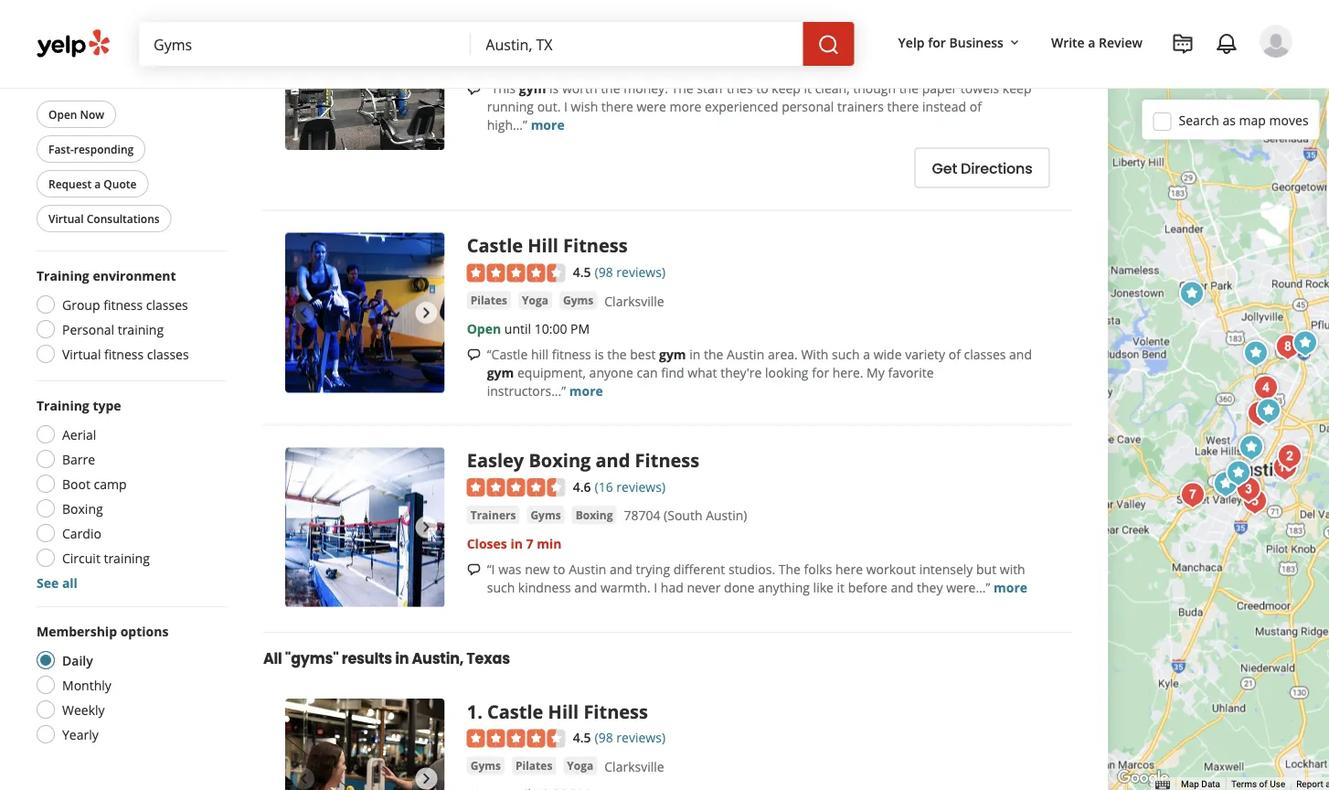Task type: describe. For each thing, give the bounding box(es) containing it.
(98 reviews) link for gyms
[[595, 262, 666, 281]]

map region
[[1030, 0, 1329, 790]]

(south
[[664, 507, 703, 524]]

fast-responding
[[48, 141, 134, 156]]

pm for "this
[[571, 55, 590, 72]]

4.5 star rating image for pilates
[[467, 730, 566, 748]]

austin inside "i was new to austin and trying different studios. the folks here workout intensely but with such kindness and warmth. i had never done anything like it before and they were…"
[[569, 561, 607, 578]]

fast-
[[48, 141, 74, 156]]

workout
[[867, 561, 916, 578]]

virtual for virtual consultations
[[48, 211, 84, 226]]

1 vertical spatial hill
[[548, 699, 579, 724]]

write a review link
[[1044, 26, 1150, 58]]

they're
[[721, 364, 762, 382]]

can
[[637, 364, 658, 382]]

write a review
[[1051, 33, 1143, 51]]

open for "castle hill fitness is the best
[[467, 320, 501, 338]]

gyms for gyms button under . on the left of the page
[[471, 759, 501, 774]]

results
[[342, 648, 392, 669]]

equipment, anyone can find what they're looking for here. my favorite instructors…"
[[487, 364, 934, 400]]

training for aerial
[[37, 396, 89, 414]]

16 speech v2 image for "this
[[467, 82, 482, 97]]

area.
[[768, 346, 798, 363]]

to inside the is worth the money. the staff tries to keep it clean, though the paper towels keep running out. i wish there were more experienced personal trainers there instead of high…"
[[756, 80, 769, 98]]

terms of use
[[1232, 779, 1286, 790]]

running
[[487, 98, 534, 116]]

1 vertical spatial pilates link
[[512, 757, 556, 776]]

reviews) for and
[[617, 478, 666, 495]]

the inside the is worth the money. the staff tries to keep it clean, though the paper towels keep running out. i wish there were more experienced personal trainers there instead of high…"
[[672, 80, 694, 98]]

1 vertical spatial castle hill fitness link
[[487, 699, 648, 724]]

featured group
[[33, 71, 227, 236]]

featured
[[37, 72, 94, 89]]

easley
[[467, 448, 524, 473]]

get directions link
[[915, 148, 1050, 189]]

life time image
[[1175, 477, 1212, 513]]

grassiron image
[[1251, 393, 1288, 429]]

1 vertical spatial more link
[[569, 383, 603, 400]]

anyone
[[589, 364, 634, 382]]

cardio
[[62, 524, 101, 542]]

such inside "castle hill fitness is the best gym in the austin area. with such a wide variety of classes and gym
[[832, 346, 860, 363]]

for inside equipment, anyone can find what they're looking for here. my favorite instructors…"
[[812, 364, 829, 382]]

"gyms"
[[285, 648, 339, 669]]

see all
[[37, 574, 78, 591]]

clubs
[[554, 27, 583, 42]]

group
[[62, 296, 100, 313]]

reviews) for fitness
[[617, 263, 666, 281]]

gyms link left sports
[[467, 26, 505, 44]]

hit athletic image
[[1248, 370, 1285, 406]]

0 horizontal spatial gym
[[487, 364, 514, 382]]

gyms button up min
[[527, 506, 565, 524]]

money.
[[624, 80, 668, 98]]

keyboard shortcuts image
[[1156, 780, 1170, 790]]

78704
[[624, 507, 661, 524]]

3 reviews) from the top
[[617, 729, 666, 747]]

had
[[661, 579, 684, 596]]

paper
[[922, 80, 958, 98]]

favorite
[[888, 364, 934, 382]]

0 vertical spatial yoga link
[[519, 292, 552, 310]]

austin inside "castle hill fitness is the best gym in the austin area. with such a wide variety of classes and gym
[[727, 346, 765, 363]]

get
[[932, 158, 957, 179]]

done
[[724, 579, 755, 596]]

gyms button left sports
[[467, 26, 505, 44]]

the left paper
[[899, 80, 919, 98]]

data
[[1202, 779, 1221, 790]]

training for circuit training
[[104, 549, 150, 566]]

option group containing training type
[[31, 396, 227, 592]]

of inside the is worth the money. the staff tries to keep it clean, though the paper towels keep running out. i wish there were more experienced personal trainers there instead of high…"
[[970, 98, 982, 116]]

virtual for virtual fitness classes
[[62, 345, 101, 363]]

gyms button down . on the left of the page
[[467, 757, 505, 776]]

1
[[467, 699, 477, 724]]

the up anyone
[[607, 346, 627, 363]]

1 horizontal spatial fitness connection image
[[1288, 325, 1324, 362]]

trainers
[[838, 98, 884, 116]]

see all button
[[37, 574, 78, 591]]

"i was new to austin and trying different studios. the folks here workout intensely but with such kindness and warmth. i had never done anything like it before and they were…"
[[487, 561, 1026, 596]]

daily for daily
[[62, 651, 93, 669]]

0 vertical spatial castle
[[467, 233, 523, 258]]

and inside "castle hill fitness is the best gym in the austin area. with such a wide variety of classes and gym
[[1010, 346, 1032, 363]]

4.5 link for gyms
[[573, 262, 591, 281]]

10:00 for equipment, anyone can find what they're looking for here. my favorite instructors…"
[[535, 320, 567, 338]]

gyms link up min
[[527, 506, 565, 524]]

slideshow element for "this
[[285, 0, 445, 150]]

16 chevron down v2 image
[[1008, 35, 1022, 50]]

user actions element
[[884, 23, 1319, 135]]

map
[[1181, 779, 1200, 790]]

monthly
[[62, 676, 111, 694]]

get directions
[[932, 158, 1033, 179]]

equipment,
[[517, 364, 586, 382]]

circuit training
[[62, 549, 150, 566]]

was
[[498, 561, 522, 578]]

1 horizontal spatial yoga link
[[564, 757, 597, 776]]

out.
[[537, 98, 561, 116]]

sports clubs
[[516, 27, 583, 42]]

open now button
[[37, 101, 116, 128]]

directions
[[961, 158, 1033, 179]]

quote
[[104, 176, 137, 191]]

responding
[[74, 141, 134, 156]]

4.5 star rating image for yoga
[[467, 264, 566, 282]]

2 vertical spatial fitness
[[584, 699, 648, 724]]

personal
[[62, 320, 114, 338]]

daily clear all
[[37, 27, 78, 57]]

slideshow element for "i was new to austin and trying different studios. the folks here workout intensely but with such kindness and warmth. i had never done anything like it before and they were…"
[[285, 448, 445, 608]]

ruby a. image
[[1260, 25, 1293, 58]]

more inside the is worth the money. the staff tries to keep it clean, though the paper towels keep running out. i wish there were more experienced personal trainers there instead of high…"
[[670, 98, 702, 116]]

terms of use link
[[1232, 779, 1286, 790]]

more down out.
[[531, 117, 565, 134]]

request a quote
[[48, 176, 137, 191]]

open inside button
[[48, 107, 77, 122]]

1 vertical spatial castle
[[487, 699, 543, 724]]

(98 reviews) for gyms
[[595, 263, 666, 281]]

0 vertical spatial fitness connection image
[[285, 0, 445, 150]]

2 keep from the left
[[1003, 80, 1032, 98]]

4 slideshow element from the top
[[285, 699, 445, 790]]

easley boxing and fitness image
[[1221, 455, 1257, 491]]

folks
[[804, 561, 832, 578]]

pilates for the top pilates button
[[471, 293, 508, 308]]

clear
[[37, 42, 63, 57]]

2 horizontal spatial gym
[[659, 346, 686, 363]]

until for "this
[[505, 55, 531, 72]]

16 speech v2 image
[[467, 348, 482, 363]]

4.6
[[573, 478, 591, 495]]

big tex gym image
[[1270, 329, 1307, 365]]

0 horizontal spatial in
[[395, 648, 409, 669]]

pm for "castle hill fitness is the best
[[571, 320, 590, 338]]

search
[[1179, 111, 1220, 129]]

instead
[[923, 98, 967, 116]]

weekly
[[62, 701, 105, 718]]

the up what
[[704, 346, 724, 363]]

yelp
[[898, 33, 925, 51]]

boxing link
[[572, 506, 617, 524]]

fitness for virtual
[[104, 345, 144, 363]]

trainers button
[[467, 506, 520, 524]]

open until 10:00 pm for "this
[[467, 55, 590, 72]]

sports clubs button
[[512, 26, 587, 44]]

78704 (south austin)
[[624, 507, 747, 524]]

option group containing membership options
[[31, 622, 227, 749]]

4.5 link for yoga
[[573, 727, 591, 747]]

is inside the is worth the money. the staff tries to keep it clean, though the paper towels keep running out. i wish there were more experienced personal trainers there instead of high…"
[[550, 80, 559, 98]]

is inside "castle hill fitness is the best gym in the austin area. with such a wide variety of classes and gym
[[595, 346, 604, 363]]

like
[[813, 579, 834, 596]]

classes for group fitness classes
[[146, 296, 188, 313]]

1 vertical spatial fitness
[[635, 448, 700, 473]]

looking
[[765, 364, 809, 382]]

clarksville for gyms
[[605, 292, 664, 310]]

previous image for castle hill fitness
[[293, 302, 315, 324]]

2 vertical spatial of
[[1260, 779, 1268, 790]]

3 previous image from the top
[[293, 768, 315, 790]]

membership options
[[37, 622, 169, 640]]

classes for virtual fitness classes
[[147, 345, 189, 363]]

my
[[867, 364, 885, 382]]

closes
[[467, 535, 507, 552]]

report a link
[[1297, 779, 1329, 790]]

0 vertical spatial fitness
[[563, 233, 628, 258]]

studios.
[[729, 561, 776, 578]]

a for request
[[94, 176, 101, 191]]

tries
[[727, 80, 753, 98]]

"castle
[[487, 346, 528, 363]]

option group containing training environment
[[31, 266, 227, 368]]

1 vertical spatial in
[[511, 535, 523, 552]]

training for personal training
[[118, 320, 164, 338]]

consultations
[[87, 211, 160, 226]]

group fitness classes
[[62, 296, 188, 313]]

trying
[[636, 561, 670, 578]]

yoga for yoga "button" for the right yoga link
[[567, 759, 594, 774]]

2 horizontal spatial more link
[[994, 579, 1028, 596]]

yoga button for topmost yoga link
[[519, 292, 552, 310]]

all "gyms" results in austin, texas
[[263, 648, 510, 669]]

virtual fitness classes
[[62, 345, 189, 363]]

east austin athletic club image
[[1267, 449, 1304, 486]]

more down anyone
[[569, 383, 603, 400]]

1 there from the left
[[602, 98, 634, 116]]

request
[[48, 176, 92, 191]]

notifications image
[[1216, 33, 1238, 55]]



Task type: locate. For each thing, give the bounding box(es) containing it.
keep right towels
[[1003, 80, 1032, 98]]

austin simply fit image
[[1242, 395, 1278, 432]]

1 vertical spatial 4.5
[[573, 729, 591, 747]]

reviews) up best
[[617, 263, 666, 281]]

daily up featured
[[37, 27, 62, 42]]

2 option group from the top
[[31, 396, 227, 592]]

2 previous image from the top
[[293, 517, 315, 539]]

1 vertical spatial pilates
[[516, 759, 553, 774]]

such inside "i was new to austin and trying different studios. the folks here workout intensely but with such kindness and warmth. i had never done anything like it before and they were…"
[[487, 579, 515, 596]]

1 vertical spatial pm
[[571, 320, 590, 338]]

1 horizontal spatial it
[[837, 579, 845, 596]]

open for "this
[[467, 55, 501, 72]]

pm up worth on the left
[[571, 55, 590, 72]]

write
[[1051, 33, 1085, 51]]

tls atx global image
[[1238, 335, 1275, 372]]

barre
[[62, 450, 95, 468]]

0 vertical spatial yoga button
[[519, 292, 552, 310]]

i inside the is worth the money. the staff tries to keep it clean, though the paper towels keep running out. i wish there were more experienced personal trainers there instead of high…"
[[564, 98, 568, 116]]

training up group
[[37, 267, 89, 284]]

daily up monthly
[[62, 651, 93, 669]]

fitness connection image
[[285, 0, 445, 150], [1288, 325, 1324, 362]]

pilates for pilates button to the bottom
[[516, 759, 553, 774]]

to right new
[[553, 561, 566, 578]]

10:00 down 'sports clubs' link on the left of page
[[535, 55, 567, 72]]

0 vertical spatial pilates button
[[467, 292, 511, 310]]

for right the yelp
[[928, 33, 946, 51]]

(16 reviews) link
[[595, 476, 666, 496]]

i right out.
[[564, 98, 568, 116]]

daily for daily clear all
[[37, 27, 62, 42]]

1 4.5 from the top
[[573, 263, 591, 281]]

it inside "i was new to austin and trying different studios. the folks here workout intensely but with such kindness and warmth. i had never done anything like it before and they were…"
[[837, 579, 845, 596]]

a for write
[[1088, 33, 1096, 51]]

1 vertical spatial austin
[[569, 561, 607, 578]]

(98 for gyms
[[595, 263, 613, 281]]

none field up money.
[[486, 34, 789, 54]]

open until 10:00 pm up 'hill'
[[467, 320, 590, 338]]

4.5 down 1 . castle hill fitness
[[573, 729, 591, 747]]

1 vertical spatial option group
[[31, 396, 227, 592]]

pilates down 1 . castle hill fitness
[[516, 759, 553, 774]]

in up what
[[690, 346, 701, 363]]

a inside "castle hill fitness is the best gym in the austin area. with such a wide variety of classes and gym
[[863, 346, 870, 363]]

1 castle hill fitness image from the top
[[285, 233, 445, 393]]

1 16 speech v2 image from the top
[[467, 82, 482, 97]]

1 vertical spatial previous image
[[293, 517, 315, 539]]

open
[[467, 55, 501, 72], [48, 107, 77, 122], [467, 320, 501, 338]]

1 vertical spatial for
[[812, 364, 829, 382]]

virtual inside button
[[48, 211, 84, 226]]

1 horizontal spatial more link
[[569, 383, 603, 400]]

"this
[[487, 80, 516, 98]]

report
[[1297, 779, 1324, 790]]

2 16 speech v2 image from the top
[[467, 563, 482, 577]]

0 vertical spatial pm
[[571, 55, 590, 72]]

0 vertical spatial (98
[[595, 263, 613, 281]]

4.5 star rating image down . on the left of the page
[[467, 730, 566, 748]]

the right worth on the left
[[601, 80, 620, 98]]

1 training from the top
[[37, 267, 89, 284]]

2 vertical spatial open
[[467, 320, 501, 338]]

gyms for gyms button under the castle hill fitness
[[563, 293, 594, 308]]

open until 10:00 pm for "castle hill fitness is the best
[[467, 320, 590, 338]]

next image
[[416, 768, 438, 790]]

0 vertical spatial previous image
[[293, 302, 315, 324]]

yoga up 'hill'
[[522, 293, 549, 308]]

castle hill fitness image
[[1234, 429, 1270, 466], [1234, 429, 1270, 466]]

lift atx image
[[1272, 438, 1309, 475]]

1 until from the top
[[505, 55, 531, 72]]

1 horizontal spatial yoga button
[[564, 757, 597, 776]]

until
[[505, 55, 531, 72], [505, 320, 531, 338]]

1 (98 reviews) link from the top
[[595, 262, 666, 281]]

1 (98 reviews) from the top
[[595, 263, 666, 281]]

(98 reviews)
[[595, 263, 666, 281], [595, 729, 666, 747]]

option group
[[31, 266, 227, 368], [31, 396, 227, 592], [31, 622, 227, 749]]

texas
[[467, 648, 510, 669]]

2 pm from the top
[[571, 320, 590, 338]]

(98 reviews) link for yoga
[[595, 727, 666, 747]]

for inside button
[[928, 33, 946, 51]]

0 vertical spatial virtual
[[48, 211, 84, 226]]

0 vertical spatial 4.5 link
[[573, 262, 591, 281]]

google image
[[1113, 766, 1174, 790]]

1 vertical spatial pilates button
[[512, 757, 556, 776]]

search as map moves
[[1179, 111, 1309, 129]]

1 open until 10:00 pm from the top
[[467, 55, 590, 72]]

1 vertical spatial fitness connection image
[[1288, 325, 1324, 362]]

it up personal
[[804, 80, 812, 98]]

classes right variety
[[964, 346, 1006, 363]]

open up "this
[[467, 55, 501, 72]]

1 vertical spatial yoga
[[567, 759, 594, 774]]

2 reviews) from the top
[[617, 478, 666, 495]]

1 horizontal spatial of
[[970, 98, 982, 116]]

none field up previous image
[[154, 34, 457, 54]]

gyms left sports
[[471, 27, 501, 42]]

(98 for yoga
[[595, 729, 613, 747]]

easley boxing and fitness
[[467, 448, 700, 473]]

2 (98 reviews) link from the top
[[595, 727, 666, 747]]

0 horizontal spatial daily
[[37, 27, 62, 42]]

clear all link
[[37, 42, 78, 57]]

yoga
[[522, 293, 549, 308], [567, 759, 594, 774]]

0 horizontal spatial yoga link
[[519, 292, 552, 310]]

0 vertical spatial daily
[[37, 27, 62, 42]]

high…"
[[487, 117, 528, 134]]

0 vertical spatial for
[[928, 33, 946, 51]]

to right tries
[[756, 80, 769, 98]]

1 vertical spatial training
[[104, 549, 150, 566]]

4.5 down the castle hill fitness
[[573, 263, 591, 281]]

more link down anyone
[[569, 383, 603, 400]]

boxing up 4.6 link
[[529, 448, 591, 473]]

it right like
[[837, 579, 845, 596]]

training
[[37, 267, 89, 284], [37, 396, 89, 414]]

request a quote button
[[37, 170, 148, 198]]

moves
[[1270, 111, 1309, 129]]

austin up they're
[[727, 346, 765, 363]]

pilates button down 1 . castle hill fitness
[[512, 757, 556, 776]]

open up 16 speech v2 icon
[[467, 320, 501, 338]]

0 vertical spatial 10:00
[[535, 55, 567, 72]]

1 next image from the top
[[416, 59, 438, 81]]

the mat martial arts & fitness image
[[1174, 276, 1211, 312]]

pilates button
[[467, 292, 511, 310], [512, 757, 556, 776]]

in
[[690, 346, 701, 363], [511, 535, 523, 552], [395, 648, 409, 669]]

fitness up equipment,
[[552, 346, 591, 363]]

yoga for topmost yoga link yoga "button"
[[522, 293, 549, 308]]

a inside write a review "link"
[[1088, 33, 1096, 51]]

pilates link down 1 . castle hill fitness
[[512, 757, 556, 776]]

a inside request a quote 'button'
[[94, 176, 101, 191]]

sports
[[516, 27, 551, 42]]

1 vertical spatial training
[[37, 396, 89, 414]]

3 next image from the top
[[416, 517, 438, 539]]

castle
[[467, 233, 523, 258], [487, 699, 543, 724]]

classes
[[146, 296, 188, 313], [147, 345, 189, 363], [964, 346, 1006, 363]]

austin)
[[706, 507, 747, 524]]

1 horizontal spatial there
[[887, 98, 919, 116]]

personal training
[[62, 320, 164, 338]]

training right circuit
[[104, 549, 150, 566]]

of inside "castle hill fitness is the best gym in the austin area. with such a wide variety of classes and gym
[[949, 346, 961, 363]]

all
[[66, 42, 78, 57], [62, 574, 78, 591]]

more link down with
[[994, 579, 1028, 596]]

1 horizontal spatial keep
[[1003, 80, 1032, 98]]

gyms link down . on the left of the page
[[467, 757, 505, 776]]

4.5 star rating image
[[467, 264, 566, 282], [467, 730, 566, 748]]

i left had
[[654, 579, 658, 596]]

1 vertical spatial next image
[[416, 302, 438, 324]]

a right "write"
[[1088, 33, 1096, 51]]

1 vertical spatial gym
[[659, 346, 686, 363]]

1 vertical spatial is
[[595, 346, 604, 363]]

training up virtual fitness classes
[[118, 320, 164, 338]]

it inside the is worth the money. the staff tries to keep it clean, though the paper towels keep running out. i wish there were more experienced personal trainers there instead of high…"
[[804, 80, 812, 98]]

clarksville for yoga
[[605, 758, 664, 776]]

1 vertical spatial virtual
[[62, 345, 101, 363]]

reviews) up 78704
[[617, 478, 666, 495]]

16 speech v2 image
[[467, 82, 482, 97], [467, 563, 482, 577]]

here
[[836, 561, 863, 578]]

wide
[[874, 346, 902, 363]]

training type
[[37, 396, 121, 414]]

onnit gym - austin, tx image
[[1237, 483, 1274, 520]]

more
[[670, 98, 702, 116], [531, 117, 565, 134], [569, 383, 603, 400], [994, 579, 1028, 596]]

(98 reviews) link down 1 . castle hill fitness
[[595, 727, 666, 747]]

1 none field from the left
[[154, 34, 457, 54]]

0 vertical spatial more link
[[531, 117, 565, 134]]

(98 reviews) link up best
[[595, 262, 666, 281]]

1 horizontal spatial in
[[511, 535, 523, 552]]

(98 reviews) for yoga
[[595, 729, 666, 747]]

(16 reviews)
[[595, 478, 666, 495]]

open left now
[[48, 107, 77, 122]]

castle hill fitness image
[[285, 233, 445, 393], [285, 699, 445, 790]]

next image for castle
[[416, 302, 438, 324]]

1 10:00 from the top
[[535, 55, 567, 72]]

1 keep from the left
[[772, 80, 801, 98]]

(98 reviews) link
[[595, 262, 666, 281], [595, 727, 666, 747]]

with
[[1000, 561, 1026, 578]]

there down though
[[887, 98, 919, 116]]

terms
[[1232, 779, 1257, 790]]

castle hill fitness image for previous icon associated with castle hill fitness
[[285, 233, 445, 393]]

a left quote
[[94, 176, 101, 191]]

2 (98 reviews) from the top
[[595, 729, 666, 747]]

1 vertical spatial (98 reviews) link
[[595, 727, 666, 747]]

clarksville
[[605, 292, 664, 310], [605, 758, 664, 776]]

next image for easley
[[416, 517, 438, 539]]

such
[[832, 346, 860, 363], [487, 579, 515, 596]]

and
[[1010, 346, 1032, 363], [596, 448, 630, 473], [610, 561, 633, 578], [575, 579, 597, 596], [891, 579, 914, 596]]

now
[[80, 107, 104, 122]]

gym up out.
[[519, 80, 546, 98]]

1 vertical spatial yoga button
[[564, 757, 597, 776]]

the left staff
[[672, 80, 694, 98]]

0 vertical spatial 4.5 star rating image
[[467, 264, 566, 282]]

2 training from the top
[[37, 396, 89, 414]]

0 vertical spatial castle hill fitness image
[[285, 233, 445, 393]]

all
[[263, 648, 282, 669]]

gym up find
[[659, 346, 686, 363]]

2 vertical spatial previous image
[[293, 768, 315, 790]]

the inside "i was new to austin and trying different studios. the folks here workout intensely but with such kindness and warmth. i had never done anything like it before and they were…"
[[779, 561, 801, 578]]

pilates up 16 speech v2 icon
[[471, 293, 508, 308]]

0 vertical spatial to
[[756, 80, 769, 98]]

the
[[672, 80, 694, 98], [779, 561, 801, 578]]

there right wish
[[602, 98, 634, 116]]

a for report
[[1326, 779, 1329, 790]]

is up anyone
[[595, 346, 604, 363]]

for down with
[[812, 364, 829, 382]]

1 (98 from the top
[[595, 263, 613, 281]]

0 vertical spatial hill
[[528, 233, 559, 258]]

4.5 for gyms
[[573, 263, 591, 281]]

austin,
[[412, 648, 464, 669]]

i
[[564, 98, 568, 116], [654, 579, 658, 596]]

pilates button up 16 speech v2 icon
[[467, 292, 511, 310]]

1 vertical spatial 16 speech v2 image
[[467, 563, 482, 577]]

kindness
[[518, 579, 571, 596]]

yoga link down 1 . castle hill fitness
[[564, 757, 597, 776]]

(16
[[595, 478, 613, 495]]

2 open until 10:00 pm from the top
[[467, 320, 590, 338]]

0 vertical spatial (98 reviews) link
[[595, 262, 666, 281]]

fitness up personal training
[[103, 296, 143, 313]]

4.5
[[573, 263, 591, 281], [573, 729, 591, 747]]

daily inside daily clear all
[[37, 27, 62, 42]]

pilates link up 16 speech v2 icon
[[467, 292, 511, 310]]

16 speech v2 image left "this
[[467, 82, 482, 97]]

gyms for gyms button on top of min
[[531, 507, 561, 523]]

more down with
[[994, 579, 1028, 596]]

gyms
[[471, 27, 501, 42], [563, 293, 594, 308], [531, 507, 561, 523], [471, 759, 501, 774]]

reviews) down 1 . castle hill fitness
[[617, 729, 666, 747]]

next image
[[416, 59, 438, 81], [416, 302, 438, 324], [416, 517, 438, 539]]

boxing inside option group
[[62, 500, 103, 517]]

0 vertical spatial reviews)
[[617, 263, 666, 281]]

there
[[602, 98, 634, 116], [887, 98, 919, 116]]

sports clubs link
[[512, 26, 587, 44]]

fev - iron vault gym image
[[1208, 466, 1245, 502], [1208, 466, 1245, 502]]

all right see
[[62, 574, 78, 591]]

0 horizontal spatial fitness connection image
[[285, 0, 445, 150]]

0 vertical spatial open until 10:00 pm
[[467, 55, 590, 72]]

2 horizontal spatial of
[[1260, 779, 1268, 790]]

4.6 link
[[573, 476, 591, 496]]

0 horizontal spatial pilates
[[471, 293, 508, 308]]

min
[[537, 535, 562, 552]]

2 vertical spatial in
[[395, 648, 409, 669]]

1 vertical spatial 4.5 star rating image
[[467, 730, 566, 748]]

yoga down 1 . castle hill fitness
[[567, 759, 594, 774]]

boot
[[62, 475, 90, 492]]

4.5 link down 1 . castle hill fitness
[[573, 727, 591, 747]]

a right report
[[1326, 779, 1329, 790]]

1 4.5 link from the top
[[573, 262, 591, 281]]

intensely
[[920, 561, 973, 578]]

until up ""castle"
[[505, 320, 531, 338]]

the
[[601, 80, 620, 98], [899, 80, 919, 98], [607, 346, 627, 363], [704, 346, 724, 363]]

yoga button
[[519, 292, 552, 310], [564, 757, 597, 776]]

instructors…"
[[487, 383, 566, 400]]

2 4.5 from the top
[[573, 729, 591, 747]]

though
[[853, 80, 896, 98]]

2 4.5 link from the top
[[573, 727, 591, 747]]

is up out.
[[550, 80, 559, 98]]

map
[[1239, 111, 1266, 129]]

more down staff
[[670, 98, 702, 116]]

None field
[[154, 34, 457, 54], [486, 34, 789, 54]]

2 there from the left
[[887, 98, 919, 116]]

fitness for group
[[103, 296, 143, 313]]

of down towels
[[970, 98, 982, 116]]

2 horizontal spatial in
[[690, 346, 701, 363]]

0 vertical spatial pilates link
[[467, 292, 511, 310]]

fitness inside "castle hill fitness is the best gym in the austin area. with such a wide variety of classes and gym
[[552, 346, 591, 363]]

1 clarksville from the top
[[605, 292, 664, 310]]

anything
[[758, 579, 810, 596]]

1 horizontal spatial for
[[928, 33, 946, 51]]

atomic athlete image
[[1231, 471, 1267, 508]]

gyms button down the castle hill fitness
[[560, 292, 597, 310]]

1 pm from the top
[[571, 55, 590, 72]]

2 castle hill fitness image from the top
[[285, 699, 445, 790]]

review
[[1099, 33, 1143, 51]]

2 slideshow element from the top
[[285, 233, 445, 393]]

never
[[687, 579, 721, 596]]

3 slideshow element from the top
[[285, 448, 445, 608]]

castle hill fitness image for 3rd previous icon from the top of the page
[[285, 699, 445, 790]]

1 vertical spatial (98 reviews)
[[595, 729, 666, 747]]

group
[[1327, 147, 1329, 228]]

2 vertical spatial reviews)
[[617, 729, 666, 747]]

yelp for business button
[[891, 26, 1030, 59]]

boxing
[[529, 448, 591, 473], [62, 500, 103, 517], [576, 507, 613, 523]]

0 vertical spatial 16 speech v2 image
[[467, 82, 482, 97]]

1 horizontal spatial austin
[[727, 346, 765, 363]]

gym
[[519, 80, 546, 98], [659, 346, 686, 363], [487, 364, 514, 382]]

0 vertical spatial such
[[832, 346, 860, 363]]

0 vertical spatial training
[[118, 320, 164, 338]]

virtual down personal
[[62, 345, 101, 363]]

boxing button
[[572, 506, 617, 524]]

1 4.5 star rating image from the top
[[467, 264, 566, 282]]

2 (98 from the top
[[595, 729, 613, 747]]

training up aerial at the bottom of the page
[[37, 396, 89, 414]]

best
[[630, 346, 656, 363]]

none field the near
[[486, 34, 789, 54]]

0 vertical spatial until
[[505, 55, 531, 72]]

1 vertical spatial all
[[62, 574, 78, 591]]

0 horizontal spatial the
[[672, 80, 694, 98]]

gym down ""castle"
[[487, 364, 514, 382]]

fitness
[[103, 296, 143, 313], [104, 345, 144, 363], [552, 346, 591, 363]]

training for group fitness classes
[[37, 267, 89, 284]]

4.6 star rating image
[[467, 479, 566, 497]]

previous image
[[293, 302, 315, 324], [293, 517, 315, 539], [293, 768, 315, 790]]

None search field
[[139, 22, 858, 66]]

1 horizontal spatial the
[[779, 561, 801, 578]]

slideshow element
[[285, 0, 445, 150], [285, 233, 445, 393], [285, 448, 445, 608], [285, 699, 445, 790]]

1 previous image from the top
[[293, 302, 315, 324]]

yoga button for the right yoga link
[[564, 757, 597, 776]]

yoga link up 'hill'
[[519, 292, 552, 310]]

0 vertical spatial of
[[970, 98, 982, 116]]

personal
[[782, 98, 834, 116]]

in left 7
[[511, 535, 523, 552]]

16 speech v2 image for "i was new to austin and trying different studios. the folks here workout intensely but with such kindness and warmth. i had never done anything like it before and they were…"
[[467, 563, 482, 577]]

search image
[[818, 34, 840, 56]]

virtual consultations button
[[37, 205, 172, 232]]

more link down out.
[[531, 117, 565, 134]]

0 vertical spatial next image
[[416, 59, 438, 81]]

i inside "i was new to austin and trying different studios. the folks here workout intensely but with such kindness and warmth. i had never done anything like it before and they were…"
[[654, 579, 658, 596]]

boxing up cardio
[[62, 500, 103, 517]]

10:00 up 'hill'
[[535, 320, 567, 338]]

4.5 for yoga
[[573, 729, 591, 747]]

until for "castle hill fitness is the best
[[505, 320, 531, 338]]

2 4.5 star rating image from the top
[[467, 730, 566, 748]]

previous image for easley boxing and fitness
[[293, 517, 315, 539]]

3 option group from the top
[[31, 622, 227, 749]]

(98 down 1 . castle hill fitness
[[595, 729, 613, 747]]

of right variety
[[949, 346, 961, 363]]

0 vertical spatial pilates
[[471, 293, 508, 308]]

gyms down . on the left of the page
[[471, 759, 501, 774]]

gyms link down the castle hill fitness
[[560, 292, 597, 310]]

0 vertical spatial is
[[550, 80, 559, 98]]

0 vertical spatial clarksville
[[605, 292, 664, 310]]

variety
[[905, 346, 946, 363]]

boxing inside button
[[576, 507, 613, 523]]

1 vertical spatial open until 10:00 pm
[[467, 320, 590, 338]]

classes inside "castle hill fitness is the best gym in the austin area. with such a wide variety of classes and gym
[[964, 346, 1006, 363]]

pm
[[571, 55, 590, 72], [571, 320, 590, 338]]

business
[[950, 33, 1004, 51]]

1 vertical spatial of
[[949, 346, 961, 363]]

open until 10:00 pm up "this gym
[[467, 55, 590, 72]]

2 none field from the left
[[486, 34, 789, 54]]

2 until from the top
[[505, 320, 531, 338]]

easley boxing and fitness image
[[285, 448, 445, 608]]

Near text field
[[486, 34, 789, 54]]

0 horizontal spatial is
[[550, 80, 559, 98]]

what
[[688, 364, 717, 382]]

1 vertical spatial i
[[654, 579, 658, 596]]

0 vertical spatial gym
[[519, 80, 546, 98]]

trainers
[[471, 507, 516, 523]]

circuit
[[62, 549, 100, 566]]

previous image
[[293, 59, 315, 81]]

fitness down personal training
[[104, 345, 144, 363]]

1 slideshow element from the top
[[285, 0, 445, 150]]

Find text field
[[154, 34, 457, 54]]

find
[[661, 364, 685, 382]]

none field find
[[154, 34, 457, 54]]

closes in 7 min
[[467, 535, 562, 552]]

2 clarksville from the top
[[605, 758, 664, 776]]

1 option group from the top
[[31, 266, 227, 368]]

pm up equipment,
[[571, 320, 590, 338]]

1 vertical spatial to
[[553, 561, 566, 578]]

1 reviews) from the top
[[617, 263, 666, 281]]

map data button
[[1181, 778, 1221, 790]]

0 vertical spatial i
[[564, 98, 568, 116]]

a up my
[[863, 346, 870, 363]]

0 vertical spatial austin
[[727, 346, 765, 363]]

2 next image from the top
[[416, 302, 438, 324]]

to inside "i was new to austin and trying different studios. the folks here workout intensely but with such kindness and warmth. i had never done anything like it before and they were…"
[[553, 561, 566, 578]]

membership
[[37, 622, 117, 640]]

4.5 star rating image down the castle hill fitness
[[467, 264, 566, 282]]

0 horizontal spatial keep
[[772, 80, 801, 98]]

1 vertical spatial it
[[837, 579, 845, 596]]

"castle hill fitness is the best gym in the austin area. with such a wide variety of classes and gym
[[487, 346, 1032, 382]]

1 horizontal spatial to
[[756, 80, 769, 98]]

all right 'clear'
[[66, 42, 78, 57]]

0 horizontal spatial more link
[[531, 117, 565, 134]]

in inside "castle hill fitness is the best gym in the austin area. with such a wide variety of classes and gym
[[690, 346, 701, 363]]

castle hill fitness
[[467, 233, 628, 258]]

"this gym
[[487, 80, 546, 98]]

all inside daily clear all
[[66, 42, 78, 57]]

0 vertical spatial (98 reviews)
[[595, 263, 666, 281]]

0 horizontal spatial i
[[564, 98, 568, 116]]

projects image
[[1172, 33, 1194, 55]]

classes down personal training
[[147, 345, 189, 363]]

2 vertical spatial more link
[[994, 579, 1028, 596]]

were…"
[[947, 579, 991, 596]]

open until 10:00 pm
[[467, 55, 590, 72], [467, 320, 590, 338]]

1 vertical spatial yoga link
[[564, 757, 597, 776]]

slideshow element for "castle hill fitness is the best
[[285, 233, 445, 393]]

the up anything
[[779, 561, 801, 578]]

2 10:00 from the top
[[535, 320, 567, 338]]

yoga button up 'hill'
[[519, 292, 552, 310]]

10:00 for "this gym
[[535, 55, 567, 72]]

16 speech v2 image left "i
[[467, 563, 482, 577]]

virtual consultations
[[48, 211, 160, 226]]

0 vertical spatial open
[[467, 55, 501, 72]]

keep up personal
[[772, 80, 801, 98]]

1 horizontal spatial none field
[[486, 34, 789, 54]]

0 vertical spatial castle hill fitness link
[[467, 233, 628, 258]]

virtual down request
[[48, 211, 84, 226]]

gyms for gyms button on the left of sports
[[471, 27, 501, 42]]

aerial
[[62, 426, 96, 443]]



Task type: vqa. For each thing, say whether or not it's contained in the screenshot.
Amc
no



